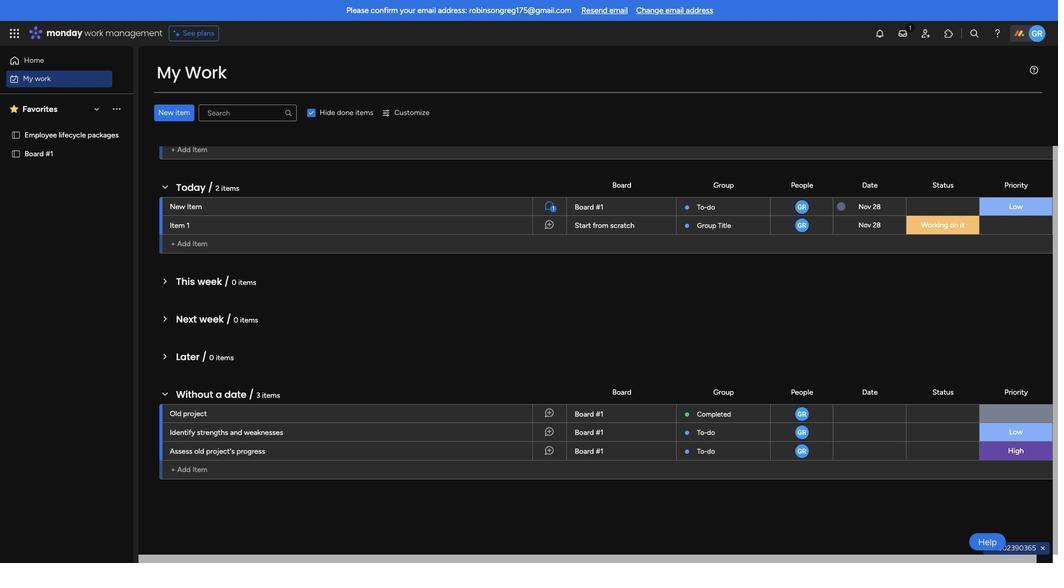 Task type: locate. For each thing, give the bounding box(es) containing it.
my for my work
[[157, 61, 181, 84]]

0 for next week /
[[234, 316, 238, 325]]

0 horizontal spatial item
[[176, 108, 190, 117]]

hide
[[320, 108, 335, 117]]

items inside "without a date / 3 items"
[[262, 391, 280, 400]]

new item
[[170, 202, 202, 211]]

1 vertical spatial nov 28
[[859, 221, 881, 229]]

add down assess
[[177, 465, 191, 474]]

greg robinson image
[[1029, 25, 1046, 42], [794, 199, 810, 215], [794, 218, 810, 233], [794, 406, 810, 422], [794, 443, 810, 459]]

email right your
[[418, 6, 436, 15]]

1 status from the top
[[933, 181, 954, 190]]

work inside button
[[35, 74, 51, 83]]

menu image
[[1031, 66, 1039, 74]]

+ down item 1
[[171, 239, 176, 248]]

2 priority from the top
[[1005, 388, 1029, 397]]

1 vertical spatial status
[[933, 388, 954, 397]]

+ down new item button
[[171, 145, 176, 154]]

1 vertical spatial 0
[[234, 316, 238, 325]]

my left work
[[157, 61, 181, 84]]

select product image
[[9, 28, 20, 39]]

item 1
[[170, 221, 190, 230]]

old
[[170, 409, 182, 418]]

0 vertical spatial week
[[198, 275, 222, 288]]

0 inside later / 0 items
[[209, 353, 214, 362]]

email for resend email
[[610, 6, 628, 15]]

new inside button
[[158, 108, 174, 117]]

1 vertical spatial do
[[708, 429, 716, 437]]

new item button
[[154, 105, 194, 121]]

3 to- from the top
[[697, 448, 708, 455]]

date for items
[[863, 181, 878, 190]]

greg robinson image
[[794, 425, 810, 440]]

2 vertical spatial to-do
[[697, 448, 716, 455]]

new left overdue on the top
[[158, 108, 174, 117]]

to-do
[[697, 203, 716, 211], [697, 429, 716, 437], [697, 448, 716, 455]]

3 email from the left
[[666, 6, 684, 15]]

1 vertical spatial +
[[171, 239, 176, 248]]

0 vertical spatial +
[[171, 145, 176, 154]]

notifications image
[[875, 28, 886, 39]]

0 inside next week / 0 items
[[234, 316, 238, 325]]

1 vertical spatial 28
[[873, 221, 881, 229]]

1 vertical spatial to-
[[697, 429, 708, 437]]

date
[[863, 181, 878, 190], [863, 388, 878, 397]]

employee lifecycle packages
[[25, 130, 119, 139]]

0 horizontal spatial 1
[[187, 221, 190, 230]]

1 vertical spatial week
[[199, 313, 224, 326]]

overdue
[[176, 106, 217, 119]]

+ add item down assess
[[171, 465, 208, 474]]

low
[[1010, 202, 1024, 211], [1010, 428, 1024, 437]]

2 board #1 link from the top
[[574, 405, 670, 424]]

0 right later
[[209, 353, 214, 362]]

1 vertical spatial to-do
[[697, 429, 716, 437]]

/ down this week / 0 items
[[226, 313, 231, 326]]

0 vertical spatial date
[[863, 181, 878, 190]]

priority for /
[[1005, 388, 1029, 397]]

nov
[[859, 203, 872, 210], [859, 221, 872, 229]]

project's
[[206, 447, 235, 456]]

high
[[1009, 447, 1024, 455]]

1 vertical spatial low
[[1010, 428, 1024, 437]]

group up 'title'
[[714, 181, 734, 190]]

1 button
[[533, 197, 567, 216]]

item right overdue on the top
[[231, 109, 246, 118]]

1 vertical spatial work
[[35, 74, 51, 83]]

week right this
[[198, 275, 222, 288]]

priority
[[1005, 181, 1029, 190], [1005, 388, 1029, 397]]

/ left 3 on the left of the page
[[249, 388, 254, 401]]

0 vertical spatial + add item
[[171, 145, 208, 154]]

start
[[575, 221, 591, 230]]

remove image
[[1039, 544, 1048, 553]]

status for items
[[933, 181, 954, 190]]

0 vertical spatial group
[[714, 181, 734, 190]]

new up item 1
[[170, 202, 185, 211]]

1 vertical spatial priority
[[1005, 388, 1029, 397]]

help image
[[993, 28, 1003, 39]]

0 vertical spatial to-
[[697, 203, 708, 211]]

0 vertical spatial add
[[177, 145, 191, 154]]

search image
[[284, 109, 293, 117]]

2 date from the top
[[863, 388, 878, 397]]

0 vertical spatial 1
[[226, 109, 229, 118]]

item down my work
[[176, 108, 190, 117]]

work right monday
[[84, 27, 103, 39]]

#1 for third board #1 link from the top of the page
[[596, 428, 604, 437]]

#1 for fourth board #1 link
[[596, 447, 604, 456]]

1 date from the top
[[863, 181, 878, 190]]

work
[[84, 27, 103, 39], [35, 74, 51, 83]]

do
[[708, 203, 716, 211], [708, 429, 716, 437], [708, 448, 716, 455]]

0 vertical spatial nov 28
[[859, 203, 881, 210]]

items up "without a date / 3 items"
[[216, 353, 234, 362]]

2 vertical spatial 1
[[187, 221, 190, 230]]

#1
[[46, 149, 53, 158], [596, 203, 604, 212], [596, 410, 604, 419], [596, 428, 604, 437], [596, 447, 604, 456]]

items inside this week / 0 items
[[238, 278, 256, 287]]

1 horizontal spatial email
[[610, 6, 628, 15]]

0 vertical spatial status
[[933, 181, 954, 190]]

board inside list box
[[25, 149, 44, 158]]

+ add item up today
[[171, 145, 208, 154]]

address:
[[438, 6, 468, 15]]

my for my work
[[23, 74, 33, 83]]

board #1 link
[[574, 198, 670, 216], [574, 405, 670, 424], [574, 423, 670, 442], [574, 442, 670, 461]]

0 vertical spatial people
[[791, 181, 814, 190]]

new for new item
[[170, 202, 185, 211]]

1 nov from the top
[[859, 203, 872, 210]]

0 vertical spatial work
[[84, 27, 103, 39]]

1
[[226, 109, 229, 118], [553, 205, 555, 212], [187, 221, 190, 230]]

0 vertical spatial nov
[[859, 203, 872, 210]]

list box containing employee lifecycle packages
[[0, 123, 133, 226]]

1 + from the top
[[171, 145, 176, 154]]

new for new item
[[158, 108, 174, 117]]

this
[[176, 275, 195, 288]]

email right resend
[[610, 6, 628, 15]]

working on it
[[922, 221, 965, 230]]

0 horizontal spatial email
[[418, 6, 436, 15]]

customize button
[[378, 105, 434, 121]]

2 vertical spatial + add item
[[171, 465, 208, 474]]

board #1
[[25, 149, 53, 158], [575, 203, 604, 212], [575, 410, 604, 419], [575, 428, 604, 437], [575, 447, 604, 456]]

0
[[232, 278, 237, 287], [234, 316, 238, 325], [209, 353, 214, 362]]

2 horizontal spatial 1
[[553, 205, 555, 212]]

items inside later / 0 items
[[216, 353, 234, 362]]

1 horizontal spatial work
[[84, 27, 103, 39]]

1 vertical spatial nov
[[859, 221, 872, 229]]

customize
[[395, 108, 430, 117]]

0 vertical spatial priority
[[1005, 181, 1029, 190]]

work
[[185, 61, 227, 84]]

2 vertical spatial group
[[714, 388, 734, 397]]

work down home
[[35, 74, 51, 83]]

0 down this week / 0 items
[[234, 316, 238, 325]]

priority for items
[[1005, 181, 1029, 190]]

my work
[[157, 61, 227, 84]]

2 vertical spatial +
[[171, 465, 176, 474]]

/ right later
[[202, 350, 207, 363]]

my down home
[[23, 74, 33, 83]]

0 horizontal spatial my
[[23, 74, 33, 83]]

0 horizontal spatial work
[[35, 74, 51, 83]]

2 vertical spatial add
[[177, 465, 191, 474]]

1 vertical spatial 1
[[553, 205, 555, 212]]

1 vertical spatial + add item
[[171, 239, 208, 248]]

2 vertical spatial 0
[[209, 353, 214, 362]]

1 vertical spatial new
[[170, 202, 185, 211]]

my work button
[[6, 70, 112, 87]]

0 vertical spatial 28
[[873, 203, 881, 210]]

item
[[176, 108, 190, 117], [231, 109, 246, 118]]

/
[[219, 106, 224, 119], [208, 181, 213, 194], [225, 275, 229, 288], [226, 313, 231, 326], [202, 350, 207, 363], [249, 388, 254, 401]]

without a date / 3 items
[[176, 388, 280, 401]]

0 vertical spatial new
[[158, 108, 174, 117]]

2 horizontal spatial email
[[666, 6, 684, 15]]

3 board #1 link from the top
[[574, 423, 670, 442]]

1 people from the top
[[791, 181, 814, 190]]

1 vertical spatial add
[[177, 239, 191, 248]]

favorites button
[[7, 100, 104, 118]]

2 people from the top
[[791, 388, 814, 397]]

+ down assess
[[171, 465, 176, 474]]

2 email from the left
[[610, 6, 628, 15]]

identify strengths and weaknesses
[[170, 428, 283, 437]]

assess
[[170, 447, 193, 456]]

0 inside this week / 0 items
[[232, 278, 237, 287]]

0 vertical spatial low
[[1010, 202, 1024, 211]]

add
[[177, 145, 191, 154], [177, 239, 191, 248], [177, 465, 191, 474]]

1 + add item from the top
[[171, 145, 208, 154]]

employee
[[25, 130, 57, 139]]

board
[[25, 149, 44, 158], [613, 181, 632, 190], [575, 203, 594, 212], [613, 388, 632, 397], [575, 410, 594, 419], [575, 428, 594, 437], [575, 447, 594, 456]]

items right 3 on the left of the page
[[262, 391, 280, 400]]

it
[[961, 221, 965, 230]]

+
[[171, 145, 176, 154], [171, 239, 176, 248], [171, 465, 176, 474]]

items
[[356, 108, 374, 117], [221, 184, 239, 193], [238, 278, 256, 287], [240, 316, 258, 325], [216, 353, 234, 362], [262, 391, 280, 400]]

week
[[198, 275, 222, 288], [199, 313, 224, 326]]

new
[[158, 108, 174, 117], [170, 202, 185, 211]]

weaknesses
[[244, 428, 283, 437]]

2 vertical spatial do
[[708, 448, 716, 455]]

0 vertical spatial 0
[[232, 278, 237, 287]]

later / 0 items
[[176, 350, 234, 363]]

2 nov 28 from the top
[[859, 221, 881, 229]]

nov 28
[[859, 203, 881, 210], [859, 221, 881, 229]]

status
[[933, 181, 954, 190], [933, 388, 954, 397]]

1 vertical spatial people
[[791, 388, 814, 397]]

group
[[714, 181, 734, 190], [697, 222, 717, 230], [714, 388, 734, 397]]

3
[[256, 391, 260, 400]]

1 to- from the top
[[697, 203, 708, 211]]

0 up next week / 0 items at the left
[[232, 278, 237, 287]]

1 priority from the top
[[1005, 181, 1029, 190]]

assess old project's progress
[[170, 447, 265, 456]]

1 horizontal spatial item
[[231, 109, 246, 118]]

items down this week / 0 items
[[240, 316, 258, 325]]

email right change
[[666, 6, 684, 15]]

2 status from the top
[[933, 388, 954, 397]]

1 vertical spatial date
[[863, 388, 878, 397]]

group left 'title'
[[697, 222, 717, 230]]

None search field
[[199, 105, 297, 121]]

item
[[193, 145, 208, 154], [187, 202, 202, 211], [170, 221, 185, 230], [193, 239, 208, 248], [193, 465, 208, 474]]

title
[[718, 222, 731, 230]]

week right next at the left bottom of page
[[199, 313, 224, 326]]

0 vertical spatial do
[[708, 203, 716, 211]]

item inside overdue / 1 item
[[231, 109, 246, 118]]

1 horizontal spatial my
[[157, 61, 181, 84]]

old
[[194, 447, 204, 456]]

0 vertical spatial to-do
[[697, 203, 716, 211]]

1 horizontal spatial 1
[[226, 109, 229, 118]]

1 image
[[906, 21, 916, 33]]

my inside button
[[23, 74, 33, 83]]

change email address
[[637, 6, 714, 15]]

favorites options image
[[111, 104, 122, 114]]

change email address link
[[637, 6, 714, 15]]

public board image
[[11, 130, 21, 140]]

2 nov from the top
[[859, 221, 872, 229]]

today / 2 items
[[176, 181, 239, 194]]

items up next week / 0 items at the left
[[238, 278, 256, 287]]

2 vertical spatial to-
[[697, 448, 708, 455]]

+ add item down item 1
[[171, 239, 208, 248]]

week for this
[[198, 275, 222, 288]]

group up completed
[[714, 388, 734, 397]]

project
[[183, 409, 207, 418]]

add down new item button
[[177, 145, 191, 154]]

old project
[[170, 409, 207, 418]]

list box
[[0, 123, 133, 226]]

id:
[[988, 544, 997, 553]]

1 nov 28 from the top
[[859, 203, 881, 210]]

today
[[176, 181, 206, 194]]

to-
[[697, 203, 708, 211], [697, 429, 708, 437], [697, 448, 708, 455]]

items right "2"
[[221, 184, 239, 193]]

add down item 1
[[177, 239, 191, 248]]

monday work management
[[47, 27, 162, 39]]

3 add from the top
[[177, 465, 191, 474]]



Task type: describe. For each thing, give the bounding box(es) containing it.
1 inside overdue / 1 item
[[226, 109, 229, 118]]

group for /
[[714, 388, 734, 397]]

resend email
[[582, 6, 628, 15]]

board #1 inside list box
[[25, 149, 53, 158]]

search everything image
[[970, 28, 980, 39]]

a
[[216, 388, 222, 401]]

0 for this week /
[[232, 278, 237, 287]]

/ right overdue on the top
[[219, 106, 224, 119]]

people for /
[[791, 388, 814, 397]]

1 do from the top
[[708, 203, 716, 211]]

robinsongreg175@gmail.com
[[469, 6, 572, 15]]

1 inside button
[[553, 205, 555, 212]]

/ left "2"
[[208, 181, 213, 194]]

3 to-do from the top
[[697, 448, 716, 455]]

1 28 from the top
[[873, 203, 881, 210]]

your
[[400, 6, 416, 15]]

strengths
[[197, 428, 228, 437]]

3 + from the top
[[171, 465, 176, 474]]

identify
[[170, 428, 195, 437]]

progress
[[237, 447, 265, 456]]

people for items
[[791, 181, 814, 190]]

2 + add item from the top
[[171, 239, 208, 248]]

#1 inside list box
[[46, 149, 53, 158]]

2 low from the top
[[1010, 428, 1024, 437]]

status for /
[[933, 388, 954, 397]]

start from scratch link
[[574, 216, 670, 235]]

#1 for second board #1 link
[[596, 410, 604, 419]]

4 board #1 link from the top
[[574, 442, 670, 461]]

1 to-do from the top
[[697, 203, 716, 211]]

2 to- from the top
[[697, 429, 708, 437]]

Filter dashboard by text search field
[[199, 105, 297, 121]]

week for next
[[199, 313, 224, 326]]

help button
[[970, 533, 1006, 551]]

this week / 0 items
[[176, 275, 256, 288]]

1 email from the left
[[418, 6, 436, 15]]

public board image
[[11, 148, 21, 158]]

management
[[105, 27, 162, 39]]

group for items
[[714, 181, 734, 190]]

next
[[176, 313, 197, 326]]

start from scratch
[[575, 221, 635, 230]]

plans
[[197, 29, 214, 38]]

home
[[24, 56, 44, 65]]

inbox image
[[898, 28, 909, 39]]

address
[[686, 6, 714, 15]]

see
[[183, 29, 195, 38]]

home button
[[6, 52, 112, 69]]

working
[[922, 221, 949, 230]]

3 do from the top
[[708, 448, 716, 455]]

items inside next week / 0 items
[[240, 316, 258, 325]]

hide done items
[[320, 108, 374, 117]]

later
[[176, 350, 200, 363]]

packages
[[88, 130, 119, 139]]

2 28 from the top
[[873, 221, 881, 229]]

/ up next week / 0 items at the left
[[225, 275, 229, 288]]

2
[[215, 184, 220, 193]]

without
[[176, 388, 213, 401]]

2 do from the top
[[708, 429, 716, 437]]

done
[[337, 108, 354, 117]]

board #1 for fourth board #1 link from the bottom of the page
[[575, 203, 604, 212]]

1 vertical spatial group
[[697, 222, 717, 230]]

see plans button
[[169, 26, 219, 41]]

next week / 0 items
[[176, 313, 258, 326]]

2 + from the top
[[171, 239, 176, 248]]

change
[[637, 6, 664, 15]]

1 low from the top
[[1010, 202, 1024, 211]]

3 + add item from the top
[[171, 465, 208, 474]]

id: 302390365
[[988, 544, 1037, 553]]

v2 star 2 image
[[10, 103, 18, 115]]

lifecycle
[[59, 130, 86, 139]]

resend
[[582, 6, 608, 15]]

overdue / 1 item
[[176, 106, 246, 119]]

2 add from the top
[[177, 239, 191, 248]]

#1 for fourth board #1 link from the bottom of the page
[[596, 203, 604, 212]]

board #1 for third board #1 link from the top of the page
[[575, 428, 604, 437]]

and
[[230, 428, 242, 437]]

id: 302390365 element
[[984, 542, 1050, 555]]

help
[[979, 537, 998, 547]]

invite members image
[[921, 28, 932, 39]]

board #1 for second board #1 link
[[575, 410, 604, 419]]

please
[[347, 6, 369, 15]]

favorites
[[22, 104, 57, 114]]

from
[[593, 221, 609, 230]]

group title
[[697, 222, 731, 230]]

work for monday
[[84, 27, 103, 39]]

new item
[[158, 108, 190, 117]]

board #1 for fourth board #1 link
[[575, 447, 604, 456]]

date
[[225, 388, 247, 401]]

completed
[[697, 410, 732, 418]]

date for /
[[863, 388, 878, 397]]

my work
[[23, 74, 51, 83]]

on
[[951, 221, 959, 230]]

items right done
[[356, 108, 374, 117]]

resend email link
[[582, 6, 628, 15]]

confirm
[[371, 6, 398, 15]]

scratch
[[611, 221, 635, 230]]

please confirm your email address: robinsongreg175@gmail.com
[[347, 6, 572, 15]]

1 board #1 link from the top
[[574, 198, 670, 216]]

item inside button
[[176, 108, 190, 117]]

302390365
[[999, 544, 1037, 553]]

2 to-do from the top
[[697, 429, 716, 437]]

monday
[[47, 27, 82, 39]]

1 add from the top
[[177, 145, 191, 154]]

apps image
[[944, 28, 955, 39]]

work for my
[[35, 74, 51, 83]]

email for change email address
[[666, 6, 684, 15]]

see plans
[[183, 29, 214, 38]]

items inside today / 2 items
[[221, 184, 239, 193]]



Task type: vqa. For each thing, say whether or not it's contained in the screenshot.
the Main workspace
no



